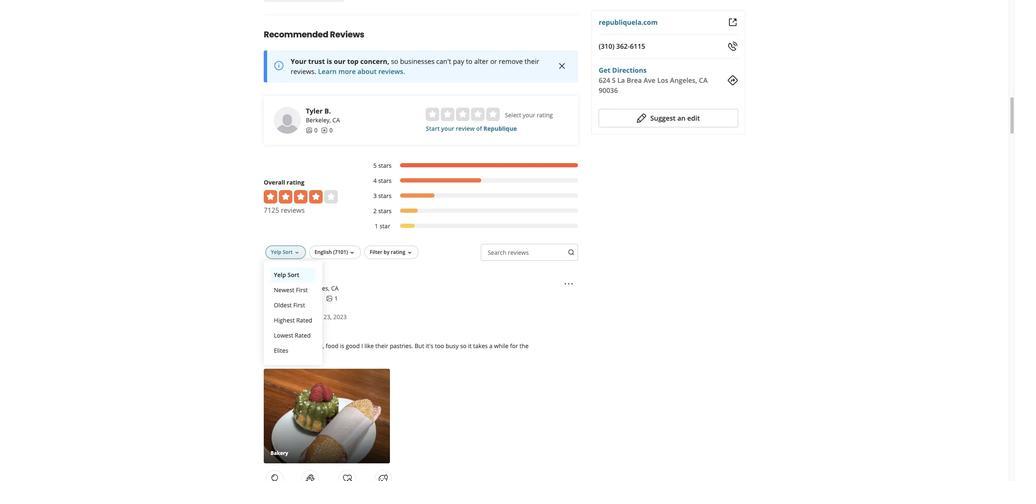 Task type: describe. For each thing, give the bounding box(es) containing it.
90036
[[599, 86, 618, 95]]

6115
[[630, 42, 645, 51]]

directions
[[612, 66, 647, 75]]

yelp sort button
[[271, 268, 316, 283]]

3
[[374, 192, 377, 200]]

search reviews
[[488, 249, 529, 257]]

elites
[[274, 347, 288, 355]]

2 stars
[[374, 207, 392, 215]]

businesses
[[400, 57, 435, 66]]

the
[[520, 342, 529, 350]]

photo of srsr r. image
[[264, 275, 291, 302]]

1 vertical spatial rating
[[287, 178, 305, 186]]

top
[[347, 57, 359, 66]]

filter reviews by 5 stars rating element
[[365, 161, 578, 170]]

learn more about reviews. link
[[318, 67, 405, 76]]

your trust is our top concern,
[[291, 57, 389, 66]]

filter reviews by 4 stars rating element
[[365, 177, 578, 185]]

republiquela.com link
[[599, 18, 658, 27]]

berkeley,
[[306, 116, 331, 124]]

rating element
[[426, 108, 500, 121]]

of
[[476, 124, 482, 132]]

(no rating) image
[[426, 108, 500, 121]]

24 directions v2 image
[[728, 75, 738, 85]]

english (7101) button
[[309, 246, 361, 259]]

1 photo link
[[272, 326, 291, 334]]

1 left 16 photos v2
[[319, 294, 323, 302]]

select
[[505, 111, 521, 119]]

for
[[510, 342, 518, 350]]

4 star rating image for 7125 reviews
[[264, 190, 338, 204]]

their inside this place is beautiful, food is good i like their pastries. but it's too busy so it takes a while for the food to come out.
[[376, 342, 388, 350]]

first for oldest first
[[293, 301, 305, 309]]

1 horizontal spatial food
[[326, 342, 339, 350]]

overall
[[264, 178, 285, 186]]

your for start
[[441, 124, 454, 132]]

it's
[[426, 342, 434, 350]]

place
[[277, 342, 291, 350]]

oldest first
[[274, 301, 305, 309]]

filter by rating button
[[364, 246, 419, 259]]

angeles, inside srsr r. los angeles, ca
[[307, 284, 330, 292]]

5 stars
[[374, 161, 392, 169]]

16 photos v2 image
[[326, 295, 333, 302]]

republique
[[484, 124, 517, 132]]

los inside srsr r. los angeles, ca
[[296, 284, 305, 292]]

highest rated
[[274, 316, 312, 324]]

like
[[365, 342, 374, 350]]

stars for 5 stars
[[378, 161, 392, 169]]

sort for yelp sort button
[[288, 271, 299, 279]]

filter by rating
[[370, 249, 406, 256]]

your for select
[[523, 111, 535, 119]]

23,
[[324, 313, 332, 321]]

newest
[[274, 286, 295, 294]]

24 external link v2 image
[[728, 17, 738, 27]]

24 phone v2 image
[[728, 41, 738, 51]]

about
[[358, 67, 377, 76]]

overall rating
[[264, 178, 305, 186]]

2023
[[333, 313, 347, 321]]

i
[[361, 342, 363, 350]]

angeles, inside get directions 624 s la brea ave los angeles, ca 90036
[[670, 76, 697, 85]]

an
[[677, 114, 686, 123]]

1 inside photos element
[[335, 294, 338, 302]]

reviews. inside the so businesses can't pay to alter or remove their reviews.
[[291, 67, 316, 76]]

photo
[[276, 326, 291, 334]]

s
[[612, 76, 616, 85]]

oct 23, 2023
[[313, 313, 347, 321]]

this
[[264, 342, 275, 350]]

too
[[435, 342, 444, 350]]

tyler
[[306, 106, 323, 116]]

your
[[291, 57, 307, 66]]

(7101)
[[333, 249, 348, 256]]

newest first button
[[271, 283, 316, 298]]

4
[[374, 177, 377, 185]]

4 star rating image for oct 23, 2023
[[264, 313, 309, 321]]

7125
[[264, 206, 279, 215]]

1 photo
[[272, 326, 291, 334]]

learn more about reviews.
[[318, 67, 405, 76]]

oldest
[[274, 301, 292, 309]]

lowest
[[274, 332, 293, 340]]

suggest an edit
[[650, 114, 700, 123]]

review
[[456, 124, 475, 132]]

newest first
[[274, 286, 308, 294]]

concern,
[[360, 57, 389, 66]]

get directions link
[[599, 66, 647, 75]]

4 stars
[[374, 177, 392, 185]]

none radio inside recommended reviews element
[[487, 108, 500, 121]]

info alert
[[264, 50, 578, 82]]

can't
[[436, 57, 451, 66]]

0 for the reviews element
[[330, 126, 333, 134]]

to inside this place is beautiful, food is good i like their pastries. but it's too busy so it takes a while for the food to come out.
[[278, 351, 284, 359]]

start
[[426, 124, 440, 132]]

more
[[339, 67, 356, 76]]

recommended reviews element
[[237, 15, 605, 481]]

3 stars
[[374, 192, 392, 200]]

reviews element
[[321, 126, 333, 135]]

beautiful,
[[298, 342, 324, 350]]

highest rated button
[[271, 313, 316, 328]]

0 horizontal spatial 0
[[304, 294, 308, 302]]

16 chevron down v2 image for yelp sort
[[294, 249, 300, 256]]



Task type: locate. For each thing, give the bounding box(es) containing it.
suggest an edit button
[[599, 109, 738, 128]]

16 chevron down v2 image inside yelp sort dropdown button
[[294, 249, 300, 256]]

filter reviews by 3 stars rating element
[[365, 192, 578, 200]]

to inside the so businesses can't pay to alter or remove their reviews.
[[466, 57, 473, 66]]

recommended
[[264, 28, 328, 40]]

stars right 4
[[378, 177, 392, 185]]

2 4 star rating image from the top
[[264, 313, 309, 321]]

yelp sort button
[[266, 246, 306, 259]]

rated left oct
[[296, 316, 312, 324]]

16 chevron down v2 image
[[294, 249, 300, 256], [349, 249, 356, 256], [406, 249, 413, 256]]

0 vertical spatial yelp
[[271, 249, 281, 256]]

1 horizontal spatial to
[[466, 57, 473, 66]]

0 horizontal spatial your
[[441, 124, 454, 132]]

0 vertical spatial rating
[[537, 111, 553, 119]]

srsr r. los angeles, ca
[[296, 275, 339, 292]]

reviews right search
[[508, 249, 529, 257]]

1 vertical spatial their
[[376, 342, 388, 350]]

english
[[315, 249, 332, 256]]

first down newest first button on the left bottom of page
[[293, 301, 305, 309]]

your
[[523, 111, 535, 119], [441, 124, 454, 132]]

0 right 16 review v2 image
[[330, 126, 333, 134]]

0 vertical spatial los
[[657, 76, 668, 85]]

stars inside filter reviews by 5 stars rating element
[[378, 161, 392, 169]]

to down place
[[278, 351, 284, 359]]

624
[[599, 76, 610, 85]]

0 vertical spatial angeles,
[[670, 76, 697, 85]]

b.
[[325, 106, 331, 116]]

0 horizontal spatial los
[[296, 284, 305, 292]]

close image
[[557, 61, 567, 71]]

sort inside dropdown button
[[283, 249, 293, 256]]

0 down newest first
[[304, 294, 308, 302]]

1 horizontal spatial rating
[[391, 249, 406, 256]]

4 star rating image
[[264, 190, 338, 204], [264, 313, 309, 321]]

1 vertical spatial los
[[296, 284, 305, 292]]

oct
[[313, 313, 322, 321]]

7125 reviews
[[264, 206, 305, 215]]

angeles, right ave
[[670, 76, 697, 85]]

1 horizontal spatial their
[[525, 57, 540, 66]]

rating inside filter by rating popup button
[[391, 249, 406, 256]]

your right start
[[441, 124, 454, 132]]

filter
[[370, 249, 383, 256]]

0 vertical spatial first
[[296, 286, 308, 294]]

r.
[[310, 275, 315, 284]]

4 stars from the top
[[378, 207, 392, 215]]

la
[[617, 76, 625, 85]]

so left it
[[460, 342, 467, 350]]

reviews. down your
[[291, 67, 316, 76]]

0 vertical spatial their
[[525, 57, 540, 66]]

sort up newest first button on the left bottom of page
[[288, 271, 299, 279]]

trust
[[308, 57, 325, 66]]

so right concern,
[[391, 57, 398, 66]]

  text field
[[481, 244, 578, 261]]

16 chevron down v2 image up yelp sort button
[[294, 249, 300, 256]]

tyler b. berkeley, ca
[[306, 106, 340, 124]]

0 vertical spatial so
[[391, 57, 398, 66]]

0 vertical spatial food
[[326, 342, 339, 350]]

english (7101)
[[315, 249, 348, 256]]

los down srsr
[[296, 284, 305, 292]]

so businesses can't pay to alter or remove their reviews.
[[291, 57, 540, 76]]

0 horizontal spatial to
[[278, 351, 284, 359]]

is for our
[[327, 57, 332, 66]]

0 horizontal spatial their
[[376, 342, 388, 350]]

ave
[[644, 76, 656, 85]]

0 for tyler b. friends element
[[314, 126, 318, 134]]

(310)
[[599, 42, 615, 51]]

food left good
[[326, 342, 339, 350]]

16 chevron down v2 image inside filter by rating popup button
[[406, 249, 413, 256]]

0 vertical spatial 4 star rating image
[[264, 190, 338, 204]]

rated inside button
[[295, 332, 311, 340]]

4 star rating image up "7125 reviews" at the top left
[[264, 190, 338, 204]]

angeles, down r.
[[307, 284, 330, 292]]

2 horizontal spatial 0
[[330, 126, 333, 134]]

1 horizontal spatial your
[[523, 111, 535, 119]]

0 horizontal spatial 16 chevron down v2 image
[[294, 249, 300, 256]]

1
[[375, 222, 378, 230], [319, 294, 323, 302], [335, 294, 338, 302], [272, 326, 275, 334]]

yelp inside dropdown button
[[271, 249, 281, 256]]

yelp sort up newest on the left bottom of page
[[274, 271, 299, 279]]

get directions 624 s la brea ave los angeles, ca 90036
[[599, 66, 708, 95]]

1 4 star rating image from the top
[[264, 190, 338, 204]]

2 vertical spatial ca
[[331, 284, 339, 292]]

1 star
[[375, 222, 390, 230]]

2 16 chevron down v2 image from the left
[[349, 249, 356, 256]]

rated up beautiful,
[[295, 332, 311, 340]]

reviews
[[281, 206, 305, 215], [508, 249, 529, 257]]

it
[[468, 342, 472, 350]]

good
[[346, 342, 360, 350]]

1 horizontal spatial 0
[[314, 126, 318, 134]]

1 vertical spatial sort
[[288, 271, 299, 279]]

  text field inside recommended reviews element
[[481, 244, 578, 261]]

so inside this place is beautiful, food is good i like their pastries. but it's too busy so it takes a while for the food to come out.
[[460, 342, 467, 350]]

2 horizontal spatial rating
[[537, 111, 553, 119]]

1 vertical spatial food
[[264, 351, 277, 359]]

yelp up yelp sort button
[[271, 249, 281, 256]]

ca inside srsr r. los angeles, ca
[[331, 284, 339, 292]]

rating right select
[[537, 111, 553, 119]]

reviews
[[330, 28, 364, 40]]

stars inside filter reviews by 3 stars rating element
[[378, 192, 392, 200]]

0 vertical spatial reviews
[[281, 206, 305, 215]]

los
[[657, 76, 668, 85], [296, 284, 305, 292]]

food down the this
[[264, 351, 277, 359]]

their inside the so businesses can't pay to alter or remove their reviews.
[[525, 57, 540, 66]]

first
[[296, 286, 308, 294], [293, 301, 305, 309]]

by
[[384, 249, 390, 256]]

1 horizontal spatial so
[[460, 342, 467, 350]]

0 horizontal spatial reviews.
[[291, 67, 316, 76]]

5
[[374, 161, 377, 169]]

lowest rated button
[[271, 328, 316, 343]]

or
[[490, 57, 497, 66]]

oldest first button
[[271, 298, 316, 313]]

16 review v2 image
[[321, 127, 328, 134]]

menu image
[[564, 279, 574, 289]]

search
[[488, 249, 507, 257]]

but
[[415, 342, 424, 350]]

0 horizontal spatial is
[[293, 342, 297, 350]]

rating right overall
[[287, 178, 305, 186]]

0 vertical spatial to
[[466, 57, 473, 66]]

is
[[327, 57, 332, 66], [293, 342, 297, 350], [340, 342, 344, 350]]

0 horizontal spatial food
[[264, 351, 277, 359]]

highest
[[274, 316, 295, 324]]

yelp sort inside button
[[274, 271, 299, 279]]

is up come
[[293, 342, 297, 350]]

friends element for srsr r.
[[296, 294, 308, 303]]

yelp for yelp sort dropdown button
[[271, 249, 281, 256]]

1 right 16 photos v2
[[335, 294, 338, 302]]

edit
[[687, 114, 700, 123]]

stars right 5
[[378, 161, 392, 169]]

friends element for tyler b.
[[306, 126, 318, 135]]

0 horizontal spatial angeles,
[[307, 284, 330, 292]]

stars right 3
[[378, 192, 392, 200]]

out.
[[302, 351, 313, 359]]

1 reviews. from the left
[[291, 67, 316, 76]]

1 vertical spatial angeles,
[[307, 284, 330, 292]]

is for beautiful,
[[293, 342, 297, 350]]

is left our
[[327, 57, 332, 66]]

learn
[[318, 67, 337, 76]]

remove
[[499, 57, 523, 66]]

yelp
[[271, 249, 281, 256], [274, 271, 286, 279]]

srsr r. link
[[296, 275, 315, 284]]

lowest rated
[[274, 332, 311, 340]]

ca up photos element
[[331, 284, 339, 292]]

0 horizontal spatial so
[[391, 57, 398, 66]]

16 chevron down v2 image for filter by rating
[[406, 249, 413, 256]]

ca inside get directions 624 s la brea ave los angeles, ca 90036
[[699, 76, 708, 85]]

rating for filter by rating
[[391, 249, 406, 256]]

rated inside button
[[296, 316, 312, 324]]

a
[[489, 342, 493, 350]]

select your rating
[[505, 111, 553, 119]]

1 vertical spatial your
[[441, 124, 454, 132]]

2 vertical spatial rating
[[391, 249, 406, 256]]

pay
[[453, 57, 464, 66]]

1 horizontal spatial 16 chevron down v2 image
[[349, 249, 356, 256]]

your right select
[[523, 111, 535, 119]]

1 horizontal spatial reviews
[[508, 249, 529, 257]]

angeles,
[[670, 76, 697, 85], [307, 284, 330, 292]]

16 friends v2 image
[[306, 127, 313, 134]]

1 horizontal spatial los
[[657, 76, 668, 85]]

reviews. down concern,
[[379, 67, 405, 76]]

None radio
[[426, 108, 440, 121], [441, 108, 455, 121], [456, 108, 470, 121], [471, 108, 485, 121], [426, 108, 440, 121], [441, 108, 455, 121], [456, 108, 470, 121], [471, 108, 485, 121]]

their right like
[[376, 342, 388, 350]]

so inside the so businesses can't pay to alter or remove their reviews.
[[391, 57, 398, 66]]

2
[[374, 207, 377, 215]]

sort inside button
[[288, 271, 299, 279]]

star
[[380, 222, 390, 230]]

photos element
[[326, 294, 338, 303]]

photo of tyler b. image
[[274, 107, 301, 134]]

ca left 24 directions v2 image
[[699, 76, 708, 85]]

0 horizontal spatial rating
[[287, 178, 305, 186]]

1 vertical spatial rated
[[295, 332, 311, 340]]

2 reviews. from the left
[[379, 67, 405, 76]]

come
[[285, 351, 300, 359]]

pastries.
[[390, 342, 413, 350]]

1 vertical spatial friends element
[[296, 294, 308, 303]]

yelp inside button
[[274, 271, 286, 279]]

reviews for 7125 reviews
[[281, 206, 305, 215]]

recommended reviews
[[264, 28, 364, 40]]

1 vertical spatial 4 star rating image
[[264, 313, 309, 321]]

yelp for yelp sort button
[[274, 271, 286, 279]]

tyler b. link
[[306, 106, 331, 116]]

3 stars from the top
[[378, 192, 392, 200]]

srsr
[[296, 275, 309, 284]]

to right pay
[[466, 57, 473, 66]]

None radio
[[487, 108, 500, 121]]

friends element down 'berkeley,'
[[306, 126, 318, 135]]

1 horizontal spatial is
[[327, 57, 332, 66]]

0 vertical spatial sort
[[283, 249, 293, 256]]

busy
[[446, 342, 459, 350]]

our
[[334, 57, 346, 66]]

1 vertical spatial yelp sort
[[274, 271, 299, 279]]

1 vertical spatial to
[[278, 351, 284, 359]]

friends element down newest first
[[296, 294, 308, 303]]

their
[[525, 57, 540, 66], [376, 342, 388, 350]]

los right ave
[[657, 76, 668, 85]]

reviews right 7125
[[281, 206, 305, 215]]

stars for 3 stars
[[378, 192, 392, 200]]

yelp up newest on the left bottom of page
[[274, 271, 286, 279]]

1 vertical spatial reviews
[[508, 249, 529, 257]]

0 vertical spatial your
[[523, 111, 535, 119]]

24 pencil v2 image
[[637, 113, 647, 123]]

1 vertical spatial ca
[[333, 116, 340, 124]]

this place is beautiful, food is good i like their pastries. but it's too busy so it takes a while for the food to come out.
[[264, 342, 529, 359]]

is left good
[[340, 342, 344, 350]]

ca up the reviews element
[[333, 116, 340, 124]]

yelp sort inside dropdown button
[[271, 249, 293, 256]]

0 vertical spatial yelp sort
[[271, 249, 293, 256]]

los inside get directions 624 s la brea ave los angeles, ca 90036
[[657, 76, 668, 85]]

1 left photo
[[272, 326, 275, 334]]

food
[[326, 342, 339, 350], [264, 351, 277, 359]]

rated for highest rated
[[296, 316, 312, 324]]

yelp sort up yelp sort button
[[271, 249, 293, 256]]

1 vertical spatial yelp
[[274, 271, 286, 279]]

0 inside the reviews element
[[330, 126, 333, 134]]

1 horizontal spatial angeles,
[[670, 76, 697, 85]]

1 horizontal spatial reviews.
[[379, 67, 405, 76]]

reviews for search reviews
[[508, 249, 529, 257]]

ca inside tyler b. berkeley, ca
[[333, 116, 340, 124]]

sort up yelp sort button
[[283, 249, 293, 256]]

0 vertical spatial ca
[[699, 76, 708, 85]]

sort for yelp sort dropdown button
[[283, 249, 293, 256]]

24 info v2 image
[[274, 61, 284, 71]]

0 right 16 friends v2 'icon'
[[314, 126, 318, 134]]

0 horizontal spatial reviews
[[281, 206, 305, 215]]

filter reviews by 1 star rating element
[[365, 222, 578, 231]]

2 stars from the top
[[378, 177, 392, 185]]

stars for 2 stars
[[378, 207, 392, 215]]

0 vertical spatial rated
[[296, 316, 312, 324]]

while
[[494, 342, 509, 350]]

1 stars from the top
[[378, 161, 392, 169]]

suggest
[[650, 114, 676, 123]]

first for newest first
[[296, 286, 308, 294]]

1 16 chevron down v2 image from the left
[[294, 249, 300, 256]]

yelp sort for yelp sort dropdown button
[[271, 249, 293, 256]]

first down srsr
[[296, 286, 308, 294]]

1 vertical spatial so
[[460, 342, 467, 350]]

1 vertical spatial first
[[293, 301, 305, 309]]

is inside info alert
[[327, 57, 332, 66]]

reviews.
[[291, 67, 316, 76], [379, 67, 405, 76]]

rated for lowest rated
[[295, 332, 311, 340]]

elites button
[[271, 343, 316, 358]]

search image
[[568, 249, 575, 256]]

16 chevron down v2 image for english (7101)
[[349, 249, 356, 256]]

stars inside the filter reviews by 2 stars rating element
[[378, 207, 392, 215]]

1 left star
[[375, 222, 378, 230]]

so
[[391, 57, 398, 66], [460, 342, 467, 350]]

2 horizontal spatial is
[[340, 342, 344, 350]]

rating right by
[[391, 249, 406, 256]]

yelp sort for yelp sort button
[[274, 271, 299, 279]]

16 chevron down v2 image right the (7101)
[[349, 249, 356, 256]]

their right remove in the top of the page
[[525, 57, 540, 66]]

start your review of republique
[[426, 124, 517, 132]]

2 horizontal spatial 16 chevron down v2 image
[[406, 249, 413, 256]]

rating for select your rating
[[537, 111, 553, 119]]

3 16 chevron down v2 image from the left
[[406, 249, 413, 256]]

stars inside filter reviews by 4 stars rating element
[[378, 177, 392, 185]]

stars for 4 stars
[[378, 177, 392, 185]]

friends element
[[306, 126, 318, 135], [296, 294, 308, 303]]

to
[[466, 57, 473, 66], [278, 351, 284, 359]]

16 chevron down v2 image right filter by rating
[[406, 249, 413, 256]]

sort
[[283, 249, 293, 256], [288, 271, 299, 279]]

0
[[314, 126, 318, 134], [330, 126, 333, 134], [304, 294, 308, 302]]

0 vertical spatial friends element
[[306, 126, 318, 135]]

filter reviews by 2 stars rating element
[[365, 207, 578, 215]]

stars right 2
[[378, 207, 392, 215]]

4 star rating image down oldest first
[[264, 313, 309, 321]]

16 chevron down v2 image inside english (7101) dropdown button
[[349, 249, 356, 256]]



Task type: vqa. For each thing, say whether or not it's contained in the screenshot.
English (7101) popup button
yes



